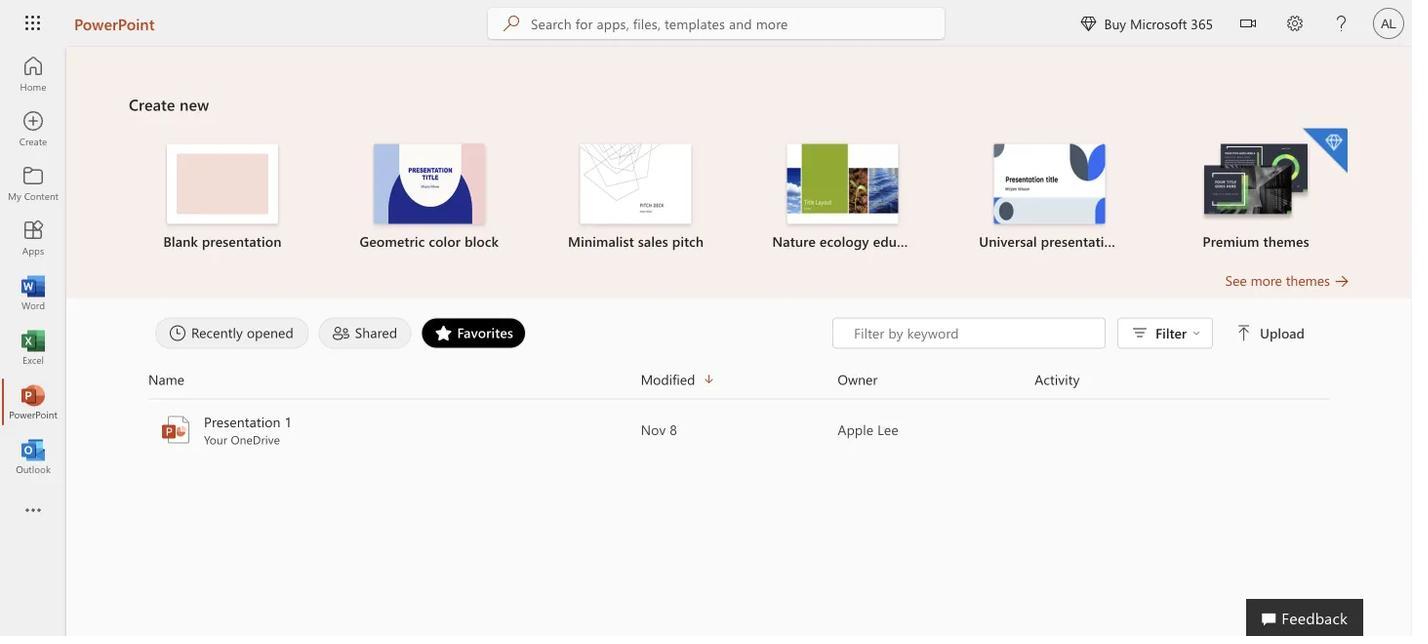 Task type: locate. For each thing, give the bounding box(es) containing it.
list containing blank presentation
[[129, 126, 1350, 271]]

presentation
[[204, 413, 281, 431]]

lee
[[877, 421, 899, 439]]

powerpoint image down excel image
[[23, 392, 43, 412]]

row containing name
[[148, 368, 1330, 400]]

themes up see more themes button
[[1263, 232, 1309, 250]]

outlook image
[[23, 447, 43, 466]]

tab list
[[150, 318, 832, 349]]

tab list inside create new main content
[[150, 318, 832, 349]]

presentation for universal presentation
[[1041, 232, 1121, 250]]

presentation right blank
[[202, 232, 282, 250]]

my content image
[[23, 174, 43, 193]]

owner button
[[838, 368, 1035, 391]]

activity
[[1035, 370, 1080, 388]]

themes
[[1263, 232, 1309, 250], [1286, 271, 1330, 289]]

presentation
[[202, 232, 282, 250], [1041, 232, 1121, 250]]

1 horizontal spatial powerpoint image
[[160, 414, 191, 445]]

microsoft
[[1130, 14, 1187, 32]]

opened
[[247, 323, 294, 342]]

favorites tab
[[416, 318, 531, 349]]

home image
[[23, 64, 43, 84]]

new
[[180, 94, 209, 115]]

recently opened element
[[155, 318, 309, 349]]

minimalist sales pitch
[[568, 232, 704, 250]]

more
[[1251, 271, 1282, 289]]

name button
[[148, 368, 641, 391]]

sales
[[638, 232, 668, 250]]

 buy microsoft 365
[[1081, 14, 1213, 32]]

premium templates diamond image
[[1303, 128, 1348, 173]]

color
[[429, 232, 461, 250]]

1
[[284, 413, 292, 431]]

filter 
[[1156, 324, 1200, 342]]

navigation
[[0, 47, 66, 484]]

row
[[148, 368, 1330, 400]]

recently opened
[[191, 323, 294, 342]]

tab list containing recently opened
[[150, 318, 832, 349]]

8
[[670, 421, 677, 439]]

geometric
[[360, 232, 425, 250]]


[[1240, 16, 1256, 31]]

powerpoint image
[[23, 392, 43, 412], [160, 414, 191, 445]]

create new
[[129, 94, 209, 115]]

1 presentation from the left
[[202, 232, 282, 250]]

1 horizontal spatial presentation
[[1041, 232, 1121, 250]]

2 presentation from the left
[[1041, 232, 1121, 250]]


[[1236, 325, 1252, 341]]

powerpoint banner
[[0, 0, 1412, 50]]

blank
[[163, 232, 198, 250]]

Search box. Suggestions appear as you type. search field
[[531, 8, 945, 39]]

geometric color block image
[[373, 144, 485, 224]]

None search field
[[488, 8, 945, 39]]

 button
[[1225, 0, 1271, 50]]

powerpoint image left the your
[[160, 414, 191, 445]]

0 vertical spatial powerpoint image
[[23, 392, 43, 412]]

1 vertical spatial powerpoint image
[[160, 414, 191, 445]]

 upload
[[1236, 324, 1305, 342]]

blank presentation
[[163, 232, 282, 250]]


[[1193, 329, 1200, 337]]

none search field inside powerpoint banner
[[488, 8, 945, 39]]

themes right more
[[1286, 271, 1330, 289]]

geometric color block
[[360, 232, 499, 250]]

0 horizontal spatial powerpoint image
[[23, 392, 43, 412]]

universal presentation image
[[994, 144, 1105, 224]]

minimalist sales pitch image
[[580, 144, 691, 224]]

apple
[[838, 421, 874, 439]]

favorites
[[457, 323, 513, 342]]

al button
[[1365, 0, 1412, 47]]

premium themes element
[[1164, 128, 1348, 251]]

presentation down 'universal presentation' "image"
[[1041, 232, 1121, 250]]

0 horizontal spatial presentation
[[202, 232, 282, 250]]

favorites element
[[421, 318, 526, 349]]

list
[[129, 126, 1350, 271]]

pitch
[[672, 232, 704, 250]]

universal presentation
[[979, 232, 1121, 250]]

1 vertical spatial themes
[[1286, 271, 1330, 289]]

powerpoint image inside name presentation 1 cell
[[160, 414, 191, 445]]



Task type: vqa. For each thing, say whether or not it's contained in the screenshot.
365
yes



Task type: describe. For each thing, give the bounding box(es) containing it.
feedback
[[1282, 607, 1348, 628]]

geometric color block element
[[337, 144, 521, 251]]

0 vertical spatial themes
[[1263, 232, 1309, 250]]

minimalist
[[568, 232, 634, 250]]

name
[[148, 370, 184, 388]]

create new main content
[[66, 47, 1412, 456]]

see
[[1225, 271, 1247, 289]]

shared element
[[319, 318, 411, 349]]

create image
[[23, 119, 43, 139]]

list inside create new main content
[[129, 126, 1350, 271]]

themes inside button
[[1286, 271, 1330, 289]]

Filter by keyword text field
[[852, 323, 1095, 343]]

presentation for blank presentation
[[202, 232, 282, 250]]

recently opened tab
[[150, 318, 314, 349]]

premium themes
[[1203, 232, 1309, 250]]

see more themes
[[1225, 271, 1330, 289]]

excel image
[[23, 338, 43, 357]]

word image
[[23, 283, 43, 303]]

blank presentation element
[[131, 144, 314, 251]]

recently
[[191, 323, 243, 342]]

displaying 1 out of 8 files. status
[[832, 318, 1309, 349]]

owner
[[838, 370, 877, 388]]

your
[[204, 432, 227, 447]]

nov
[[641, 421, 666, 439]]


[[1081, 16, 1096, 31]]

al
[[1381, 16, 1396, 31]]

365
[[1191, 14, 1213, 32]]

universal presentation element
[[958, 144, 1141, 251]]

premium
[[1203, 232, 1259, 250]]

block
[[465, 232, 499, 250]]

buy
[[1104, 14, 1126, 32]]

nature ecology education photo presentation image
[[787, 144, 898, 224]]

nature ecology education photo presentation element
[[751, 144, 934, 251]]

modified button
[[641, 368, 838, 391]]

apple lee
[[838, 421, 899, 439]]

universal
[[979, 232, 1037, 250]]

filter
[[1156, 324, 1187, 342]]

premium themes image
[[1200, 144, 1312, 222]]

row inside create new main content
[[148, 368, 1330, 400]]

powerpoint
[[74, 13, 155, 34]]

modified
[[641, 370, 695, 388]]

see more themes button
[[1225, 271, 1350, 290]]

apps image
[[23, 228, 43, 248]]

shared
[[355, 323, 397, 342]]

onedrive
[[231, 432, 280, 447]]

upload
[[1260, 324, 1305, 342]]

activity, column 4 of 4 column header
[[1035, 368, 1330, 391]]

view more apps image
[[23, 502, 43, 521]]

create
[[129, 94, 175, 115]]

shared tab
[[314, 318, 416, 349]]

presentation 1 your onedrive
[[204, 413, 292, 447]]

feedback button
[[1246, 599, 1363, 636]]

minimalist sales pitch element
[[544, 144, 727, 251]]

nov 8
[[641, 421, 677, 439]]

name presentation 1 cell
[[148, 412, 641, 447]]



